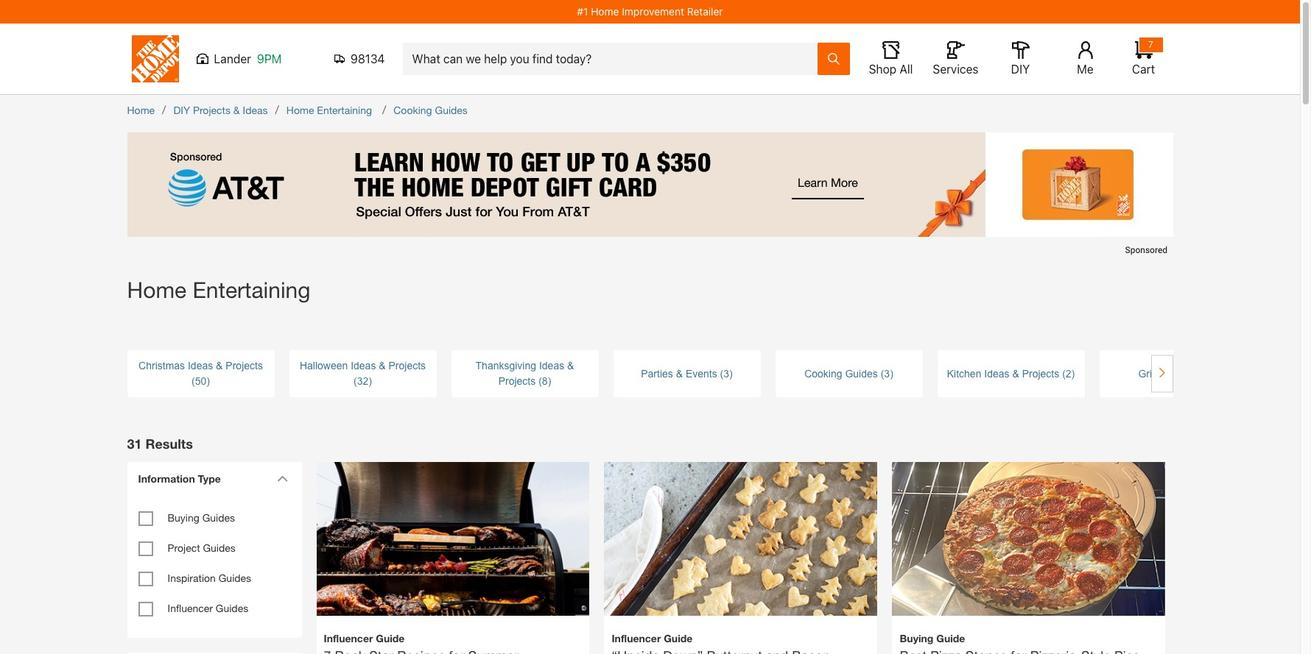 Task type: locate. For each thing, give the bounding box(es) containing it.
1 influencer guide from the left
[[324, 632, 405, 645]]

projects inside halloween ideas & projects ( 32 )
[[389, 360, 426, 372]]

( inside halloween ideas & projects ( 32 )
[[354, 376, 357, 387]]

2 guide from the left
[[664, 632, 693, 645]]

entertaining
[[317, 104, 372, 116], [193, 277, 310, 303]]

3
[[724, 368, 729, 380], [884, 368, 890, 380]]

home
[[591, 5, 619, 18], [127, 104, 155, 116], [286, 104, 314, 116], [127, 277, 186, 303]]

result
[[146, 436, 186, 452]]

ideas for kitchen ideas & projects ( 2 )
[[984, 368, 1010, 380]]

1 horizontal spatial guide
[[664, 632, 693, 645]]

cooking guides
[[394, 104, 468, 116]]

inspiration
[[168, 572, 216, 585]]

0 vertical spatial cooking
[[394, 104, 432, 116]]

ideas down lander 9pm
[[243, 104, 268, 116]]

1 guide from the left
[[376, 632, 405, 645]]

1 horizontal spatial influencer
[[324, 632, 373, 645]]

3 guide from the left
[[936, 632, 965, 645]]

guides for project guides
[[203, 542, 236, 555]]

31 result s
[[127, 436, 193, 452]]

&
[[233, 104, 240, 116], [216, 360, 223, 372], [379, 360, 386, 372], [567, 360, 574, 372], [676, 368, 683, 380], [1012, 368, 1019, 380]]

guides for influencer guides
[[216, 603, 248, 615]]

0 horizontal spatial influencer guide link
[[324, 631, 582, 655]]

influencer guide link
[[324, 631, 582, 655], [612, 631, 870, 655]]

ideas up 50 at the bottom
[[188, 360, 213, 372]]

services button
[[932, 41, 979, 77]]

information
[[138, 473, 195, 485]]

grill guides link
[[1099, 366, 1247, 382]]

0 horizontal spatial diy
[[173, 104, 190, 116]]

ideas inside halloween ideas & projects ( 32 )
[[351, 360, 376, 372]]

& inside thanksgiving ideas & projects
[[567, 360, 574, 372]]

2 influencer guide from the left
[[612, 632, 693, 645]]

lander
[[214, 52, 251, 66]]

best pizza stones for pizzeria-style pies image
[[892, 437, 1166, 655]]

1 horizontal spatial cooking
[[804, 368, 842, 380]]

0 vertical spatial entertaining
[[317, 104, 372, 116]]

influencer guide for "7 rock star recipes for summer" image
[[324, 632, 405, 645]]

0 vertical spatial diy
[[1011, 63, 1030, 76]]

cart 7
[[1132, 39, 1155, 76]]

influencer guide link for "7 rock star recipes for summer" image
[[324, 631, 582, 655]]

)
[[729, 368, 733, 380], [890, 368, 893, 380], [1071, 368, 1075, 380], [206, 376, 210, 387], [369, 376, 372, 387], [548, 376, 551, 387]]

1 horizontal spatial 3
[[884, 368, 890, 380]]

0 vertical spatial home entertaining
[[286, 104, 375, 116]]

1 horizontal spatial influencer guide
[[612, 632, 693, 645]]

8
[[542, 376, 548, 387]]

What can we help you find today? search field
[[412, 43, 817, 74]]

influencer guide for the "upside down" butternut and bacon holiday quiche recipe image
[[612, 632, 693, 645]]

0 horizontal spatial influencer
[[168, 603, 213, 615]]

buying guide
[[900, 632, 965, 645]]

ideas for christmas ideas & projects ( 50 )
[[188, 360, 213, 372]]

caret icon image
[[277, 476, 288, 482]]

shop all
[[869, 63, 913, 76]]

1 vertical spatial buying
[[900, 632, 934, 645]]

home entertaining
[[286, 104, 375, 116], [127, 277, 310, 303]]

2 influencer guide link from the left
[[612, 631, 870, 655]]

influencer for "7 rock star recipes for summer" image
[[324, 632, 373, 645]]

2 horizontal spatial guide
[[936, 632, 965, 645]]

& right halloween
[[379, 360, 386, 372]]

1 vertical spatial cooking
[[804, 368, 842, 380]]

& right christmas
[[216, 360, 223, 372]]

& for halloween ideas & projects ( 32 )
[[379, 360, 386, 372]]

guides
[[435, 104, 468, 116], [845, 368, 878, 380], [1160, 368, 1192, 380], [202, 512, 235, 524], [203, 542, 236, 555], [219, 572, 251, 585], [216, 603, 248, 615]]

diy projects & ideas
[[173, 104, 268, 116]]

ideas inside christmas ideas & projects ( 50 )
[[188, 360, 213, 372]]

0 horizontal spatial guide
[[376, 632, 405, 645]]

guides for inspiration guides
[[219, 572, 251, 585]]

thanksgiving ideas & projects
[[476, 360, 574, 387]]

home link
[[127, 104, 155, 116]]

home entertaining link
[[286, 104, 375, 116]]

cooking
[[394, 104, 432, 116], [804, 368, 842, 380]]

advertisement region
[[127, 133, 1173, 261]]

2
[[1066, 368, 1071, 380]]

ideas inside thanksgiving ideas & projects
[[539, 360, 564, 372]]

diy right home link
[[173, 104, 190, 116]]

ideas for thanksgiving ideas & projects
[[539, 360, 564, 372]]

improvement
[[622, 5, 684, 18]]

projects
[[193, 104, 231, 116], [226, 360, 263, 372], [389, 360, 426, 372], [1022, 368, 1059, 380], [498, 376, 536, 387]]

0 horizontal spatial buying
[[168, 512, 199, 524]]

christmas ideas & projects ( 50 )
[[139, 360, 263, 387]]

& right kitchen
[[1012, 368, 1019, 380]]

1 horizontal spatial influencer guide link
[[612, 631, 870, 655]]

1 influencer guide link from the left
[[324, 631, 582, 655]]

ideas for halloween ideas & projects ( 32 )
[[351, 360, 376, 372]]

0 horizontal spatial 3
[[724, 368, 729, 380]]

inspiration guides
[[168, 572, 251, 585]]

diy for diy projects & ideas
[[173, 104, 190, 116]]

buying guide link
[[900, 631, 1158, 655]]

(
[[720, 368, 724, 380], [881, 368, 884, 380], [1062, 368, 1066, 380], [192, 376, 195, 387], [354, 376, 357, 387], [539, 376, 542, 387]]

2 3 from the left
[[884, 368, 890, 380]]

guide for the "upside down" butternut and bacon holiday quiche recipe image
[[664, 632, 693, 645]]

type
[[198, 473, 221, 485]]

ideas up 32 on the left of page
[[351, 360, 376, 372]]

& inside halloween ideas & projects ( 32 )
[[379, 360, 386, 372]]

guide
[[376, 632, 405, 645], [664, 632, 693, 645], [936, 632, 965, 645]]

1 vertical spatial entertaining
[[193, 277, 310, 303]]

1 vertical spatial diy
[[173, 104, 190, 116]]

50
[[195, 376, 206, 387]]

ideas right kitchen
[[984, 368, 1010, 380]]

0 horizontal spatial cooking
[[394, 104, 432, 116]]

influencer guide
[[324, 632, 405, 645], [612, 632, 693, 645]]

diy inside button
[[1011, 63, 1030, 76]]

influencer guides
[[168, 603, 248, 615]]

buying for buying guide
[[900, 632, 934, 645]]

influencer
[[168, 603, 213, 615], [324, 632, 373, 645], [612, 632, 661, 645]]

& for kitchen ideas & projects ( 2 )
[[1012, 368, 1019, 380]]

shop all button
[[867, 41, 914, 77]]

diy right services
[[1011, 63, 1030, 76]]

events
[[686, 368, 717, 380]]

0 vertical spatial buying
[[168, 512, 199, 524]]

0 horizontal spatial influencer guide
[[324, 632, 405, 645]]

grill guides
[[1138, 368, 1192, 380]]

buying
[[168, 512, 199, 524], [900, 632, 934, 645]]

ideas up 8
[[539, 360, 564, 372]]

& right thanksgiving
[[567, 360, 574, 372]]

influencer guide link for the "upside down" butternut and bacon holiday quiche recipe image
[[612, 631, 870, 655]]

projects inside thanksgiving ideas & projects
[[498, 376, 536, 387]]

2 horizontal spatial influencer
[[612, 632, 661, 645]]

projects for kitchen ideas & projects
[[1022, 368, 1059, 380]]

1 horizontal spatial buying
[[900, 632, 934, 645]]

1 horizontal spatial diy
[[1011, 63, 1030, 76]]

diy
[[1011, 63, 1030, 76], [173, 104, 190, 116]]

ideas
[[243, 104, 268, 116], [188, 360, 213, 372], [351, 360, 376, 372], [539, 360, 564, 372], [984, 368, 1010, 380]]

& down lander
[[233, 104, 240, 116]]

& inside christmas ideas & projects ( 50 )
[[216, 360, 223, 372]]

projects inside christmas ideas & projects ( 50 )
[[226, 360, 263, 372]]

lander 9pm
[[214, 52, 282, 66]]

halloween
[[300, 360, 348, 372]]



Task type: vqa. For each thing, say whether or not it's contained in the screenshot.
Feedback Link Image
no



Task type: describe. For each thing, give the bounding box(es) containing it.
all
[[900, 63, 913, 76]]

cooking guides ( 3 )
[[804, 368, 893, 380]]

( inside christmas ideas & projects ( 50 )
[[192, 376, 195, 387]]

32
[[357, 376, 369, 387]]

"upside down" butternut and bacon holiday quiche recipe image
[[604, 437, 878, 655]]

kitchen ideas & projects ( 2 )
[[947, 368, 1075, 380]]

the home depot logo image
[[131, 35, 179, 82]]

& left events
[[676, 368, 683, 380]]

influencer for the "upside down" butternut and bacon holiday quiche recipe image
[[612, 632, 661, 645]]

diy projects & ideas link
[[173, 104, 268, 116]]

7
[[1148, 39, 1153, 50]]

cooking for cooking guides
[[394, 104, 432, 116]]

7 rock star recipes for summer image
[[316, 437, 590, 655]]

31
[[127, 436, 142, 452]]

) inside halloween ideas & projects ( 32 )
[[369, 376, 372, 387]]

& for thanksgiving ideas & projects
[[567, 360, 574, 372]]

me
[[1077, 63, 1094, 76]]

guides for cooking guides
[[435, 104, 468, 116]]

& for christmas ideas & projects ( 50 )
[[216, 360, 223, 372]]

projects for christmas ideas & projects
[[226, 360, 263, 372]]

christmas
[[139, 360, 185, 372]]

1 vertical spatial home entertaining
[[127, 277, 310, 303]]

9pm
[[257, 52, 282, 66]]

diy button
[[997, 41, 1044, 77]]

1 3 from the left
[[724, 368, 729, 380]]

buying guides
[[168, 512, 235, 524]]

guide for "7 rock star recipes for summer" image
[[376, 632, 405, 645]]

kitchen
[[947, 368, 981, 380]]

thanksgiving
[[476, 360, 536, 372]]

1 horizontal spatial entertaining
[[317, 104, 372, 116]]

0 horizontal spatial entertaining
[[193, 277, 310, 303]]

guides for buying guides
[[202, 512, 235, 524]]

shop
[[869, 63, 897, 76]]

guides for grill guides
[[1160, 368, 1192, 380]]

project
[[168, 542, 200, 555]]

diy for diy
[[1011, 63, 1030, 76]]

guide for best pizza stones for pizzeria-style pies image
[[936, 632, 965, 645]]

services
[[933, 63, 979, 76]]

projects for halloween ideas & projects
[[389, 360, 426, 372]]

#1
[[577, 5, 588, 18]]

cooking guides link
[[394, 104, 468, 116]]

information type
[[138, 473, 221, 485]]

retailer
[[687, 5, 723, 18]]

cooking for cooking guides ( 3 )
[[804, 368, 842, 380]]

98134 button
[[334, 52, 385, 66]]

#1 home improvement retailer
[[577, 5, 723, 18]]

project guides
[[168, 542, 236, 555]]

) inside christmas ideas & projects ( 50 )
[[206, 376, 210, 387]]

parties
[[641, 368, 673, 380]]

grill
[[1138, 368, 1157, 380]]

halloween ideas & projects ( 32 )
[[300, 360, 426, 387]]

information type button
[[131, 463, 293, 496]]

cart
[[1132, 63, 1155, 76]]

( 8 )
[[536, 376, 551, 387]]

parties & events ( 3 )
[[641, 368, 733, 380]]

guides for cooking guides ( 3 )
[[845, 368, 878, 380]]

98134
[[351, 52, 385, 66]]

s
[[186, 436, 193, 452]]

me button
[[1062, 41, 1109, 77]]

& for diy projects & ideas
[[233, 104, 240, 116]]

buying for buying guides
[[168, 512, 199, 524]]



